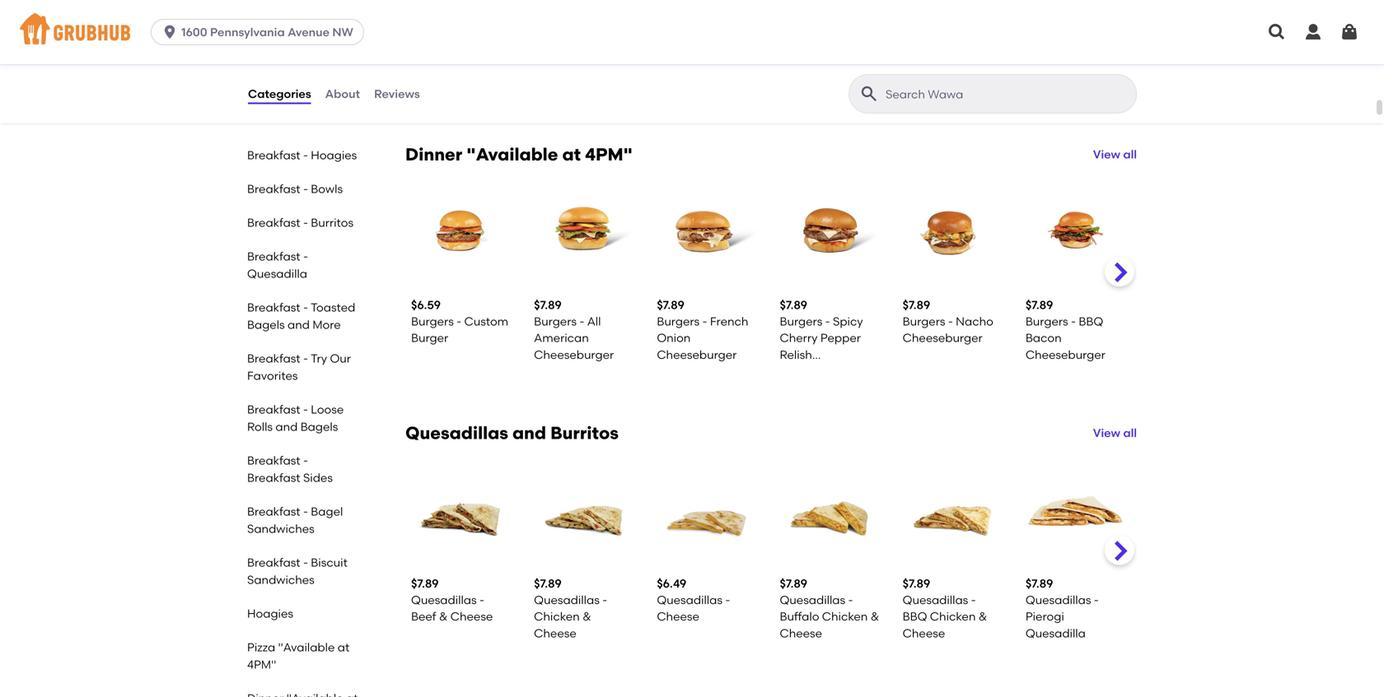 Task type: vqa. For each thing, say whether or not it's contained in the screenshot.


Task type: locate. For each thing, give the bounding box(es) containing it.
1 vertical spatial hoagies
[[247, 607, 293, 621]]

pizza
[[451, 36, 479, 50], [574, 36, 602, 50], [697, 36, 725, 50], [820, 36, 848, 50], [943, 36, 971, 50], [1066, 36, 1094, 50], [247, 641, 275, 655]]

cherry
[[780, 331, 818, 345]]

breakfast up breakfast - burritos
[[247, 182, 300, 196]]

1 vertical spatial bbq
[[903, 610, 927, 624]]

0 vertical spatial sandwiches
[[247, 522, 315, 536]]

pizza inside 14 inch pizza - mushroom
[[943, 36, 971, 50]]

1 horizontal spatial at
[[562, 144, 581, 165]]

at for dinner "available at 4pm"
[[562, 144, 581, 165]]

pizza inside '14 inch pizza - pepperoni'
[[574, 36, 602, 50]]

cheeseburger down relish
[[780, 365, 860, 379]]

0 vertical spatial view all
[[1093, 148, 1137, 162]]

14 up mushroom
[[903, 36, 913, 50]]

2 sandwiches from the top
[[247, 573, 315, 587]]

0 vertical spatial at
[[562, 144, 581, 165]]

and inside breakfast - loose rolls and bagels
[[275, 420, 298, 434]]

burgers for cherry
[[780, 315, 822, 329]]

american
[[534, 331, 589, 345]]

0 horizontal spatial bagels
[[247, 318, 285, 332]]

view all for quesadillas and burritos
[[1093, 426, 1137, 440]]

bagels up favorites
[[247, 318, 285, 332]]

mushroom
[[903, 52, 962, 67]]

view
[[1093, 148, 1120, 162], [1093, 426, 1120, 440]]

- inside 14 inch pizza - half plain half pepperoni
[[728, 36, 733, 50]]

burgers for onion
[[657, 315, 700, 329]]

3 burgers from the left
[[657, 315, 700, 329]]

14
[[411, 36, 422, 50], [534, 36, 545, 50], [657, 36, 668, 50], [780, 36, 791, 50], [903, 36, 913, 50], [1026, 36, 1036, 50]]

sides
[[303, 471, 333, 485]]

inch for half
[[670, 36, 694, 50]]

$7.89 inside $7.89 burgers - bbq bacon cheeseburger
[[1026, 298, 1053, 312]]

plain
[[683, 52, 710, 67]]

- inside breakfast - toasted bagels and more
[[303, 301, 308, 315]]

inch
[[425, 36, 448, 50], [548, 36, 571, 50], [670, 36, 694, 50], [793, 36, 817, 50], [916, 36, 940, 50], [1039, 36, 1063, 50]]

4pm"
[[585, 144, 633, 165], [247, 658, 276, 672]]

half left 'plain' at the top
[[657, 52, 680, 67]]

breakfast down breakfast - quesadilla
[[247, 301, 300, 315]]

burgers up bacon
[[1026, 315, 1068, 329]]

0 horizontal spatial chicken
[[534, 610, 580, 624]]

chicken for bbq
[[930, 610, 976, 624]]

0 vertical spatial "available
[[467, 144, 558, 165]]

breakfast left sides
[[247, 471, 300, 485]]

- inside $6.49 quesadillas - cheese
[[725, 593, 730, 607]]

pizza "available at 4pm"
[[247, 641, 349, 672]]

breakfast up favorites
[[247, 352, 300, 366]]

bagels
[[247, 318, 285, 332], [300, 420, 338, 434]]

1 vertical spatial view all
[[1093, 426, 1137, 440]]

0 vertical spatial bbq
[[1079, 315, 1103, 329]]

pennsylvania
[[210, 25, 285, 39]]

- inside tab
[[303, 148, 308, 162]]

breakfast inside breakfast - quesadilla
[[247, 250, 300, 264]]

$7.89 burgers - french onion cheeseburger
[[657, 298, 748, 362]]

- inside '14 inch pizza - pepperoni'
[[605, 36, 610, 50]]

0 horizontal spatial burritos
[[311, 216, 354, 230]]

$7.89 inside $7.89 burgers - spicy cherry pepper relish cheeseburger
[[780, 298, 807, 312]]

11 breakfast from the top
[[247, 556, 300, 570]]

cheeseburger
[[903, 331, 983, 345], [534, 348, 614, 362], [657, 348, 737, 362], [1026, 348, 1105, 362], [780, 365, 860, 379]]

burgers - nacho cheeseburger image
[[903, 180, 1002, 280]]

$7.89 inside $7.89 quesadillas - bbq chicken & cheese
[[903, 577, 930, 591]]

14 inch pizza - cheese button
[[404, 0, 517, 91]]

1 vertical spatial quesadilla
[[1026, 627, 1086, 641]]

14 inch pizza - cheese
[[411, 36, 487, 67]]

bacon
[[1026, 331, 1062, 345]]

5 burgers from the left
[[903, 315, 945, 329]]

0 horizontal spatial "available
[[278, 641, 335, 655]]

$7.89 inside $7.89 burgers - nacho cheeseburger
[[903, 298, 930, 312]]

2 breakfast from the top
[[247, 182, 300, 196]]

breakfast down breakfast - bagel sandwiches
[[247, 556, 300, 570]]

1 view all from the top
[[1093, 148, 1137, 162]]

10 breakfast from the top
[[247, 505, 300, 519]]

- inside breakfast - quesadilla
[[303, 250, 308, 264]]

$7.89 quesadillas - pierogi quesadilla
[[1026, 577, 1099, 641]]

1 horizontal spatial 4pm"
[[585, 144, 633, 165]]

burritos up 'quesadillas - chicken & cheese' image
[[550, 423, 619, 444]]

1 vertical spatial "available
[[278, 641, 335, 655]]

breakfast - toasted bagels and more
[[247, 301, 355, 332]]

cheeseburger down nacho
[[903, 331, 983, 345]]

14 inch pizza - supreme
[[1026, 36, 1101, 67]]

$7.89 for $7.89 quesadillas - chicken & cheese
[[534, 577, 562, 591]]

quesadilla down pierogi
[[1026, 627, 1086, 641]]

- inside $7.89 quesadillas - buffalo chicken & cheese
[[848, 593, 853, 607]]

categories
[[248, 87, 311, 101]]

view up quesadillas - pierogi quesadilla image
[[1093, 426, 1120, 440]]

view all button
[[1093, 146, 1137, 163], [1093, 425, 1137, 442]]

- inside 14 inch pizza - cheese
[[482, 36, 487, 50]]

1 horizontal spatial "available
[[467, 144, 558, 165]]

5 inch from the left
[[916, 36, 940, 50]]

0 horizontal spatial pepperoni
[[534, 52, 591, 67]]

breakfast for breakfast - bagel sandwiches
[[247, 505, 300, 519]]

1 vertical spatial 4pm"
[[247, 658, 276, 672]]

2 horizontal spatial chicken
[[930, 610, 976, 624]]

& inside the $7.89 quesadillas - beef & cheese
[[439, 610, 448, 624]]

nacho
[[956, 315, 993, 329]]

- inside $6.59 burgers - custom burger
[[457, 315, 461, 329]]

- inside $7.89 burgers - bbq bacon cheeseburger
[[1071, 315, 1076, 329]]

1 14 from the left
[[411, 36, 422, 50]]

1 burgers from the left
[[411, 315, 454, 329]]

sandwiches
[[247, 522, 315, 536], [247, 573, 315, 587]]

breakfast down breakfast - burritos
[[247, 250, 300, 264]]

1 chicken from the left
[[534, 610, 580, 624]]

$7.89 inside $7.89 burgers - all american cheeseburger
[[534, 298, 562, 312]]

burgers inside $7.89 burgers - bbq bacon cheeseburger
[[1026, 315, 1068, 329]]

more
[[312, 318, 341, 332]]

3 breakfast from the top
[[247, 216, 300, 230]]

1 horizontal spatial hoagies
[[311, 148, 357, 162]]

$7.89 inside '$7.89 quesadillas - chicken & cheese'
[[534, 577, 562, 591]]

14 inside 14 inch pizza - supreme
[[1026, 36, 1036, 50]]

0 vertical spatial burritos
[[311, 216, 354, 230]]

quesadillas for $7.89 quesadillas - chicken & cheese
[[534, 593, 600, 607]]

svg image
[[1267, 22, 1287, 42], [1303, 22, 1323, 42], [162, 24, 178, 40]]

breakfast - biscuit sandwiches
[[247, 556, 348, 587]]

burgers inside $7.89 burgers - french onion cheeseburger
[[657, 315, 700, 329]]

0 vertical spatial view all button
[[1093, 146, 1137, 163]]

burritos
[[311, 216, 354, 230], [550, 423, 619, 444]]

burgers for american
[[534, 315, 577, 329]]

14 inside the 14 inch pizza - veggie
[[780, 36, 791, 50]]

4pm" for pizza "available at 4pm"
[[247, 658, 276, 672]]

5 14 from the left
[[903, 36, 913, 50]]

2 inch from the left
[[548, 36, 571, 50]]

half right 'plain' at the top
[[713, 52, 736, 67]]

1 vertical spatial pepperoni
[[657, 69, 714, 83]]

1 horizontal spatial chicken
[[822, 610, 868, 624]]

6 burgers from the left
[[1026, 315, 1068, 329]]

14 inside 14 inch pizza - mushroom
[[903, 36, 913, 50]]

inch inside '14 inch pizza - pepperoni'
[[548, 36, 571, 50]]

categories button
[[247, 64, 312, 124]]

dinner
[[405, 144, 462, 165]]

"available down 'breakfast - biscuit sandwiches'
[[278, 641, 335, 655]]

inch inside 14 inch pizza - cheese
[[425, 36, 448, 50]]

breakfast - bowls
[[247, 182, 343, 196]]

breakfast down "rolls"
[[247, 454, 300, 468]]

$7.89 inside $7.89 quesadillas - pierogi quesadilla
[[1026, 577, 1053, 591]]

inch inside 14 inch pizza - supreme
[[1039, 36, 1063, 50]]

- inside breakfast - bagel sandwiches
[[303, 505, 308, 519]]

hoagies up bowls
[[311, 148, 357, 162]]

4 burgers from the left
[[780, 315, 822, 329]]

reviews
[[374, 87, 420, 101]]

14 inch pizza - pepperoni
[[534, 36, 610, 67]]

breakfast up breakfast - bowls
[[247, 148, 300, 162]]

all for dinner "available at 4pm"
[[1123, 148, 1137, 162]]

4 breakfast from the top
[[247, 250, 300, 264]]

burgers up american
[[534, 315, 577, 329]]

inch inside 14 inch pizza - half plain half pepperoni
[[670, 36, 694, 50]]

- inside 'breakfast - biscuit sandwiches'
[[303, 556, 308, 570]]

2 view all from the top
[[1093, 426, 1137, 440]]

1 inch from the left
[[425, 36, 448, 50]]

breakfast for breakfast - bowls
[[247, 182, 300, 196]]

2 view from the top
[[1093, 426, 1120, 440]]

chicken
[[534, 610, 580, 624], [822, 610, 868, 624], [930, 610, 976, 624]]

cheeseburger for burgers - all american cheeseburger
[[534, 348, 614, 362]]

quesadillas inside $7.89 quesadillas - bbq chicken & cheese
[[903, 593, 968, 607]]

quesadillas - pierogi quesadilla image
[[1026, 459, 1125, 559]]

&
[[439, 610, 448, 624], [582, 610, 591, 624], [871, 610, 879, 624], [978, 610, 987, 624]]

"available for dinner
[[467, 144, 558, 165]]

14 up "reviews" on the top of page
[[411, 36, 422, 50]]

bagels down loose
[[300, 420, 338, 434]]

pizza for half
[[697, 36, 725, 50]]

pizza inside pizza "available at 4pm"
[[247, 641, 275, 655]]

14 for 14 inch pizza - mushroom
[[903, 36, 913, 50]]

at
[[562, 144, 581, 165], [338, 641, 349, 655]]

$7.89 for $7.89 quesadillas - buffalo chicken & cheese
[[780, 577, 807, 591]]

about button
[[324, 64, 361, 124]]

- inside breakfast - loose rolls and bagels
[[303, 403, 308, 417]]

quesadilla inside $7.89 quesadillas - pierogi quesadilla
[[1026, 627, 1086, 641]]

buffalo
[[780, 610, 819, 624]]

burritos down bowls
[[311, 216, 354, 230]]

14 for 14 inch pizza - veggie
[[780, 36, 791, 50]]

14 up supreme in the top of the page
[[1026, 36, 1036, 50]]

about
[[325, 87, 360, 101]]

breakfast down 'breakfast - breakfast sides'
[[247, 505, 300, 519]]

$7.89 for $7.89 quesadillas - bbq chicken & cheese
[[903, 577, 930, 591]]

inch for veggie
[[793, 36, 817, 50]]

breakfast
[[247, 148, 300, 162], [247, 182, 300, 196], [247, 216, 300, 230], [247, 250, 300, 264], [247, 301, 300, 315], [247, 352, 300, 366], [247, 403, 300, 417], [247, 454, 300, 468], [247, 471, 300, 485], [247, 505, 300, 519], [247, 556, 300, 570]]

cheese
[[411, 52, 454, 67], [450, 610, 493, 624], [657, 610, 699, 624], [534, 627, 576, 641], [780, 627, 822, 641], [903, 627, 945, 641]]

3 14 from the left
[[657, 36, 668, 50]]

1 vertical spatial view
[[1093, 426, 1120, 440]]

chicken inside $7.89 quesadillas - buffalo chicken & cheese
[[822, 610, 868, 624]]

pizza inside the 14 inch pizza - veggie
[[820, 36, 848, 50]]

0 horizontal spatial half
[[657, 52, 680, 67]]

bbq
[[1079, 315, 1103, 329], [903, 610, 927, 624]]

$7.89 for $7.89 burgers - all american cheeseburger
[[534, 298, 562, 312]]

1600 pennsylvania avenue nw
[[181, 25, 353, 39]]

breakfast - bagel sandwiches
[[247, 505, 343, 536]]

4 inch from the left
[[793, 36, 817, 50]]

quesadillas inside $7.89 quesadillas - buffalo chicken & cheese
[[780, 593, 845, 607]]

at inside pizza "available at 4pm"
[[338, 641, 349, 655]]

0 vertical spatial all
[[1123, 148, 1137, 162]]

$7.89 inside $7.89 quesadillas - buffalo chicken & cheese
[[780, 577, 807, 591]]

quesadillas
[[405, 423, 508, 444], [411, 593, 477, 607], [534, 593, 600, 607], [657, 593, 722, 607], [780, 593, 845, 607], [903, 593, 968, 607], [1026, 593, 1091, 607]]

and
[[288, 318, 310, 332], [275, 420, 298, 434], [512, 423, 546, 444]]

- inside the $7.89 quesadillas - beef & cheese
[[479, 593, 484, 607]]

0 vertical spatial 4pm"
[[585, 144, 633, 165]]

breakfast inside tab
[[247, 148, 300, 162]]

burgers left nacho
[[903, 315, 945, 329]]

4 & from the left
[[978, 610, 987, 624]]

1 horizontal spatial pepperoni
[[657, 69, 714, 83]]

6 14 from the left
[[1026, 36, 1036, 50]]

14 for 14 inch pizza - supreme
[[1026, 36, 1036, 50]]

0 horizontal spatial bbq
[[903, 610, 927, 624]]

breakfast inside breakfast - loose rolls and bagels
[[247, 403, 300, 417]]

0 vertical spatial bagels
[[247, 318, 285, 332]]

1 vertical spatial bagels
[[300, 420, 338, 434]]

pizza inside 14 inch pizza - cheese
[[451, 36, 479, 50]]

all
[[587, 315, 601, 329]]

sandwiches down biscuit on the bottom left of the page
[[247, 573, 315, 587]]

- inside '$7.89 quesadillas - chicken & cheese'
[[602, 593, 607, 607]]

14 inch pizza - mushroom button
[[896, 0, 1009, 91]]

view up the burgers - bbq bacon cheeseburger image
[[1093, 148, 1120, 162]]

1 horizontal spatial half
[[713, 52, 736, 67]]

inch inside 14 inch pizza - mushroom
[[916, 36, 940, 50]]

0 vertical spatial pepperoni
[[534, 52, 591, 67]]

1 breakfast from the top
[[247, 148, 300, 162]]

breakfast up "rolls"
[[247, 403, 300, 417]]

2 14 from the left
[[534, 36, 545, 50]]

avenue
[[288, 25, 330, 39]]

quesadillas - beef & cheese image
[[411, 459, 511, 559]]

6 inch from the left
[[1039, 36, 1063, 50]]

14 right 14 inch pizza - pepperoni button
[[657, 36, 668, 50]]

pizza inside 14 inch pizza - half plain half pepperoni
[[697, 36, 725, 50]]

breakfast inside breakfast - try our favorites
[[247, 352, 300, 366]]

1 view from the top
[[1093, 148, 1120, 162]]

burritos for quesadillas and burritos
[[550, 423, 619, 444]]

sandwiches inside breakfast - bagel sandwiches
[[247, 522, 315, 536]]

burgers up cherry
[[780, 315, 822, 329]]

1 sandwiches from the top
[[247, 522, 315, 536]]

sandwiches inside 'breakfast - biscuit sandwiches'
[[247, 573, 315, 587]]

burgers inside $7.89 burgers - spicy cherry pepper relish cheeseburger
[[780, 315, 822, 329]]

pizza for mushroom
[[943, 36, 971, 50]]

chicken inside '$7.89 quesadillas - chicken & cheese'
[[534, 610, 580, 624]]

breakfast inside breakfast - toasted bagels and more
[[247, 301, 300, 315]]

pepperoni
[[534, 52, 591, 67], [657, 69, 714, 83]]

1 vertical spatial burritos
[[550, 423, 619, 444]]

1 & from the left
[[439, 610, 448, 624]]

14 right 14 inch pizza - cheese button
[[534, 36, 545, 50]]

burgers up burger
[[411, 315, 454, 329]]

cheese inside $6.49 quesadillas - cheese
[[657, 610, 699, 624]]

5 breakfast from the top
[[247, 301, 300, 315]]

view for dinner "available at 4pm"
[[1093, 148, 1120, 162]]

cheese inside 14 inch pizza - cheese
[[411, 52, 454, 67]]

1 vertical spatial all
[[1123, 426, 1137, 440]]

2 view all button from the top
[[1093, 425, 1137, 442]]

breakfast inside breakfast - bagel sandwiches
[[247, 505, 300, 519]]

burgers inside $6.59 burgers - custom burger
[[411, 315, 454, 329]]

burgers inside $7.89 burgers - all american cheeseburger
[[534, 315, 577, 329]]

0 horizontal spatial at
[[338, 641, 349, 655]]

1 horizontal spatial bbq
[[1079, 315, 1103, 329]]

2 burgers from the left
[[534, 315, 577, 329]]

quesadillas inside the $7.89 quesadillas - beef & cheese
[[411, 593, 477, 607]]

7 breakfast from the top
[[247, 403, 300, 417]]

inch inside the 14 inch pizza - veggie
[[793, 36, 817, 50]]

1 horizontal spatial burritos
[[550, 423, 619, 444]]

cheeseburger inside $7.89 burgers - spicy cherry pepper relish cheeseburger
[[780, 365, 860, 379]]

3 inch from the left
[[670, 36, 694, 50]]

quesadillas for $7.89 quesadillas - bbq chicken & cheese
[[903, 593, 968, 607]]

3 & from the left
[[871, 610, 879, 624]]

$7.89
[[534, 298, 562, 312], [657, 298, 684, 312], [780, 298, 807, 312], [903, 298, 930, 312], [1026, 298, 1053, 312], [411, 577, 439, 591], [534, 577, 562, 591], [780, 577, 807, 591], [903, 577, 930, 591], [1026, 577, 1053, 591]]

1 view all button from the top
[[1093, 146, 1137, 163]]

burgers - all american cheeseburger image
[[534, 180, 634, 280]]

0 vertical spatial hoagies
[[311, 148, 357, 162]]

$7.89 quesadillas - bbq chicken & cheese
[[903, 577, 987, 641]]

pizza inside 14 inch pizza - supreme
[[1066, 36, 1094, 50]]

chicken inside $7.89 quesadillas - bbq chicken & cheese
[[930, 610, 976, 624]]

14 up the veggie
[[780, 36, 791, 50]]

1600 pennsylvania avenue nw button
[[151, 19, 371, 45]]

cheeseburger down the onion on the top of the page
[[657, 348, 737, 362]]

0 vertical spatial view
[[1093, 148, 1120, 162]]

burgers up the onion on the top of the page
[[657, 315, 700, 329]]

1 horizontal spatial quesadilla
[[1026, 627, 1086, 641]]

4pm" inside pizza "available at 4pm"
[[247, 658, 276, 672]]

hoagies down 'breakfast - biscuit sandwiches'
[[247, 607, 293, 621]]

0 horizontal spatial quesadilla
[[247, 267, 307, 281]]

quesadilla
[[247, 267, 307, 281], [1026, 627, 1086, 641]]

2 & from the left
[[582, 610, 591, 624]]

"available right dinner
[[467, 144, 558, 165]]

1 vertical spatial at
[[338, 641, 349, 655]]

6 breakfast from the top
[[247, 352, 300, 366]]

burgers inside $7.89 burgers - nacho cheeseburger
[[903, 315, 945, 329]]

$7.89 burgers - all american cheeseburger
[[534, 298, 614, 362]]

0 vertical spatial quesadilla
[[247, 267, 307, 281]]

9 breakfast from the top
[[247, 471, 300, 485]]

cheeseburger for burgers - french onion cheeseburger
[[657, 348, 737, 362]]

breakfast down breakfast - bowls
[[247, 216, 300, 230]]

sandwiches up 'breakfast - biscuit sandwiches'
[[247, 522, 315, 536]]

0 horizontal spatial svg image
[[162, 24, 178, 40]]

breakfast inside 'breakfast - biscuit sandwiches'
[[247, 556, 300, 570]]

$7.89 for $7.89 burgers - bbq bacon cheeseburger
[[1026, 298, 1053, 312]]

cheeseburger down bacon
[[1026, 348, 1105, 362]]

1 horizontal spatial bagels
[[300, 420, 338, 434]]

2 all from the top
[[1123, 426, 1137, 440]]

-
[[482, 36, 487, 50], [605, 36, 610, 50], [728, 36, 733, 50], [851, 36, 856, 50], [974, 36, 979, 50], [1097, 36, 1101, 50], [303, 148, 308, 162], [303, 182, 308, 196], [303, 216, 308, 230], [303, 250, 308, 264], [303, 301, 308, 315], [457, 315, 461, 329], [579, 315, 584, 329], [702, 315, 707, 329], [825, 315, 830, 329], [948, 315, 953, 329], [1071, 315, 1076, 329], [303, 352, 308, 366], [303, 403, 308, 417], [303, 454, 308, 468], [303, 505, 308, 519], [303, 556, 308, 570], [479, 593, 484, 607], [602, 593, 607, 607], [725, 593, 730, 607], [848, 593, 853, 607], [971, 593, 976, 607], [1094, 593, 1099, 607]]

and inside breakfast - toasted bagels and more
[[288, 318, 310, 332]]

3 chicken from the left
[[930, 610, 976, 624]]

quesadilla up breakfast - toasted bagels and more
[[247, 267, 307, 281]]

$7.89 inside the $7.89 quesadillas - beef & cheese
[[411, 577, 439, 591]]

cheeseburger down american
[[534, 348, 614, 362]]

4 14 from the left
[[780, 36, 791, 50]]

$7.89 for $7.89 quesadillas - beef & cheese
[[411, 577, 439, 591]]

- inside $7.89 quesadillas - pierogi quesadilla
[[1094, 593, 1099, 607]]

view all
[[1093, 148, 1137, 162], [1093, 426, 1137, 440]]

half
[[657, 52, 680, 67], [713, 52, 736, 67]]

quesadillas inside '$7.89 quesadillas - chicken & cheese'
[[534, 593, 600, 607]]

cheeseburger inside $7.89 burgers - french onion cheeseburger
[[657, 348, 737, 362]]

$7.89 for $7.89 quesadillas - pierogi quesadilla
[[1026, 577, 1053, 591]]

breakfast for breakfast - burritos
[[247, 216, 300, 230]]

quesadillas inside $6.49 quesadillas - cheese
[[657, 593, 722, 607]]

quesadillas inside $7.89 quesadillas - pierogi quesadilla
[[1026, 593, 1091, 607]]

caret right icon image
[[356, 150, 366, 160]]

$7.89 inside $7.89 burgers - french onion cheeseburger
[[657, 298, 684, 312]]

8 breakfast from the top
[[247, 454, 300, 468]]

14 inside 14 inch pizza - cheese
[[411, 36, 422, 50]]

0 horizontal spatial 4pm"
[[247, 658, 276, 672]]

2 chicken from the left
[[822, 610, 868, 624]]

cheeseburger for burgers - bbq bacon cheeseburger
[[1026, 348, 1105, 362]]

at for pizza "available at 4pm"
[[338, 641, 349, 655]]

1 vertical spatial sandwiches
[[247, 573, 315, 587]]

bbq inside $7.89 quesadillas - bbq chicken & cheese
[[903, 610, 927, 624]]

1 vertical spatial view all button
[[1093, 425, 1137, 442]]

bbq inside $7.89 burgers - bbq bacon cheeseburger
[[1079, 315, 1103, 329]]

$7.89 quesadillas - beef & cheese
[[411, 577, 493, 624]]

"available
[[467, 144, 558, 165], [278, 641, 335, 655]]

1 all from the top
[[1123, 148, 1137, 162]]

view all button for quesadillas and burritos
[[1093, 425, 1137, 442]]

relish
[[780, 348, 812, 362]]

"available inside pizza "available at 4pm"
[[278, 641, 335, 655]]

14 inside 14 inch pizza - half plain half pepperoni
[[657, 36, 668, 50]]

burgers for burger
[[411, 315, 454, 329]]

quesadillas for $6.49 quesadillas - cheese
[[657, 593, 722, 607]]



Task type: describe. For each thing, give the bounding box(es) containing it.
beef
[[411, 610, 436, 624]]

svg image
[[1340, 22, 1359, 42]]

veggie
[[780, 52, 818, 67]]

quesadillas for $7.89 quesadillas - buffalo chicken & cheese
[[780, 593, 845, 607]]

breakfast - loose rolls and bagels
[[247, 403, 344, 434]]

supreme
[[1026, 52, 1076, 67]]

pepperoni inside 14 inch pizza - half plain half pepperoni
[[657, 69, 714, 83]]

pizza for cheese
[[451, 36, 479, 50]]

14 inch pizza - veggie
[[780, 36, 856, 67]]

breakfast - quesadilla
[[247, 250, 308, 281]]

& inside $7.89 quesadillas - buffalo chicken & cheese
[[871, 610, 879, 624]]

spicy
[[833, 315, 863, 329]]

inch for pepperoni
[[548, 36, 571, 50]]

- inside 'breakfast - breakfast sides'
[[303, 454, 308, 468]]

burritos for breakfast - burritos
[[311, 216, 354, 230]]

pizza for veggie
[[820, 36, 848, 50]]

2 horizontal spatial svg image
[[1303, 22, 1323, 42]]

14 for 14 inch pizza - pepperoni
[[534, 36, 545, 50]]

bbq for burgers
[[1079, 315, 1103, 329]]

$7.89 burgers - spicy cherry pepper relish cheeseburger
[[780, 298, 863, 379]]

pepperoni inside '14 inch pizza - pepperoni'
[[534, 52, 591, 67]]

& inside '$7.89 quesadillas - chicken & cheese'
[[582, 610, 591, 624]]

- inside 14 inch pizza - mushroom
[[974, 36, 979, 50]]

"available for pizza
[[278, 641, 335, 655]]

$7.89 quesadillas - buffalo chicken & cheese
[[780, 577, 879, 641]]

svg image inside 1600 pennsylvania avenue nw button
[[162, 24, 178, 40]]

biscuit
[[311, 556, 348, 570]]

14 for 14 inch pizza - half plain half pepperoni
[[657, 36, 668, 50]]

magnifying glass icon image
[[859, 84, 879, 104]]

all for quesadillas and burritos
[[1123, 426, 1137, 440]]

14 inch pizza - half plain half pepperoni button
[[650, 0, 763, 91]]

view for quesadillas and burritos
[[1093, 426, 1120, 440]]

cheese inside the $7.89 quesadillas - beef & cheese
[[450, 610, 493, 624]]

$7.89 for $7.89 burgers - french onion cheeseburger
[[657, 298, 684, 312]]

$7.89 for $7.89 burgers - spicy cherry pepper relish cheeseburger
[[780, 298, 807, 312]]

1600
[[181, 25, 207, 39]]

dinner "available at 4pm"
[[405, 144, 633, 165]]

- inside breakfast - try our favorites
[[303, 352, 308, 366]]

- inside $7.89 burgers - nacho cheeseburger
[[948, 315, 953, 329]]

bagels inside breakfast - toasted bagels and more
[[247, 318, 285, 332]]

rolls
[[247, 420, 273, 434]]

$6.49 quesadillas - cheese
[[657, 577, 730, 624]]

cheese inside $7.89 quesadillas - buffalo chicken & cheese
[[780, 627, 822, 641]]

try
[[311, 352, 327, 366]]

14 for 14 inch pizza - cheese
[[411, 36, 422, 50]]

breakfast - burritos
[[247, 216, 354, 230]]

- inside $7.89 burgers - all american cheeseburger
[[579, 315, 584, 329]]

breakfast - hoagies
[[247, 148, 357, 162]]

14 inch pizza - veggie button
[[773, 0, 886, 91]]

pizza for supreme
[[1066, 36, 1094, 50]]

cheese inside '$7.89 quesadillas - chicken & cheese'
[[534, 627, 576, 641]]

burgers - bbq bacon cheeseburger image
[[1026, 180, 1125, 280]]

breakfast - try our favorites
[[247, 352, 351, 383]]

view all button for dinner "available at 4pm"
[[1093, 146, 1137, 163]]

quesadilla inside breakfast - quesadilla
[[247, 267, 307, 281]]

breakfast for breakfast - quesadilla
[[247, 250, 300, 264]]

our
[[330, 352, 351, 366]]

& inside $7.89 quesadillas - bbq chicken & cheese
[[978, 610, 987, 624]]

breakfast for breakfast - biscuit sandwiches
[[247, 556, 300, 570]]

onion
[[657, 331, 691, 345]]

and for bagels
[[275, 420, 298, 434]]

hoagies inside tab
[[311, 148, 357, 162]]

- inside 14 inch pizza - supreme
[[1097, 36, 1101, 50]]

loose
[[311, 403, 344, 417]]

breakfast for breakfast - breakfast sides
[[247, 454, 300, 468]]

burgers - custom burger image
[[411, 180, 511, 280]]

$6.59 burgers - custom burger
[[411, 298, 508, 345]]

favorites
[[247, 369, 298, 383]]

burger
[[411, 331, 448, 345]]

inch for mushroom
[[916, 36, 940, 50]]

toasted
[[311, 301, 355, 315]]

14 inch pizza - half plain half pepperoni
[[657, 36, 736, 83]]

inch for cheese
[[425, 36, 448, 50]]

2 half from the left
[[713, 52, 736, 67]]

quesadillas for $7.89 quesadillas - beef & cheese
[[411, 593, 477, 607]]

4pm" for dinner "available at 4pm"
[[585, 144, 633, 165]]

quesadillas - bbq chicken & cheese image
[[903, 459, 1002, 559]]

$7.89 for $7.89 burgers - nacho cheeseburger
[[903, 298, 930, 312]]

sandwiches for biscuit
[[247, 573, 315, 587]]

sandwiches for bagel
[[247, 522, 315, 536]]

quesadillas - cheese image
[[657, 459, 757, 559]]

cheeseburger inside $7.89 burgers - nacho cheeseburger
[[903, 331, 983, 345]]

bowls
[[311, 182, 343, 196]]

$7.89 burgers - nacho cheeseburger
[[903, 298, 993, 345]]

pierogi
[[1026, 610, 1064, 624]]

- inside $7.89 quesadillas - bbq chicken & cheese
[[971, 593, 976, 607]]

breakfast for breakfast - toasted bagels and more
[[247, 301, 300, 315]]

$6.49
[[657, 577, 686, 591]]

- inside $7.89 burgers - spicy cherry pepper relish cheeseburger
[[825, 315, 830, 329]]

- inside $7.89 burgers - french onion cheeseburger
[[702, 315, 707, 329]]

14 inch pizza - pepperoni button
[[527, 0, 640, 91]]

pepper
[[820, 331, 861, 345]]

burgers - french onion cheeseburger image
[[657, 180, 757, 280]]

french
[[710, 315, 748, 329]]

breakfast for breakfast - hoagies
[[247, 148, 300, 162]]

pizza for pepperoni
[[574, 36, 602, 50]]

14 inch pizza - mushroom
[[903, 36, 979, 67]]

burgers for cheeseburger
[[903, 315, 945, 329]]

1 half from the left
[[657, 52, 680, 67]]

quesadillas - chicken & cheese image
[[534, 459, 634, 559]]

14 inch pizza - supreme button
[[1019, 0, 1132, 91]]

0 horizontal spatial hoagies
[[247, 607, 293, 621]]

$7.89 burgers - bbq bacon cheeseburger
[[1026, 298, 1105, 362]]

main navigation navigation
[[0, 0, 1384, 64]]

breakfast for breakfast - loose rolls and bagels
[[247, 403, 300, 417]]

burgers - spicy cherry pepper relish cheeseburger image
[[780, 180, 880, 280]]

burgers for bacon
[[1026, 315, 1068, 329]]

breakfast for breakfast - try our favorites
[[247, 352, 300, 366]]

cheese inside $7.89 quesadillas - bbq chicken & cheese
[[903, 627, 945, 641]]

$7.89 quesadillas - chicken & cheese
[[534, 577, 607, 641]]

view all for dinner "available at 4pm"
[[1093, 148, 1137, 162]]

quesadillas for $7.89 quesadillas - pierogi quesadilla
[[1026, 593, 1091, 607]]

chicken for buffalo
[[822, 610, 868, 624]]

1 horizontal spatial svg image
[[1267, 22, 1287, 42]]

bagels inside breakfast - loose rolls and bagels
[[300, 420, 338, 434]]

reviews button
[[373, 64, 421, 124]]

inch for supreme
[[1039, 36, 1063, 50]]

custom
[[464, 315, 508, 329]]

breakfast - breakfast sides
[[247, 454, 333, 485]]

- inside the 14 inch pizza - veggie
[[851, 36, 856, 50]]

and for more
[[288, 318, 310, 332]]

nw
[[332, 25, 353, 39]]

quesadillas - buffalo chicken & cheese image
[[780, 459, 880, 559]]

bbq for quesadillas
[[903, 610, 927, 624]]

quesadillas and burritos
[[405, 423, 619, 444]]

$6.59
[[411, 298, 441, 312]]

breakfast - hoagies tab
[[241, 143, 369, 167]]

bagel
[[311, 505, 343, 519]]

Search Wawa search field
[[884, 87, 1131, 102]]



